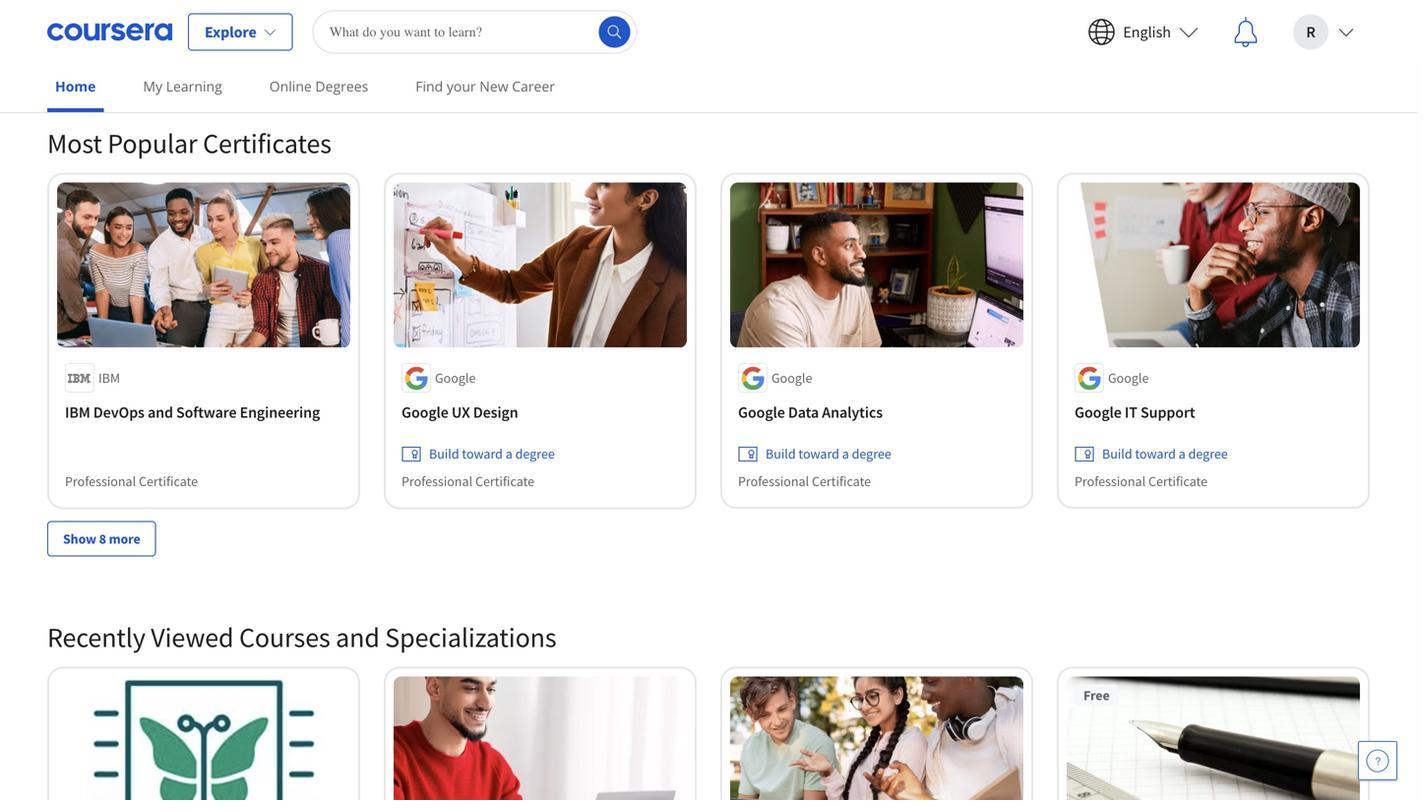 Task type: describe. For each thing, give the bounding box(es) containing it.
english
[[1123, 22, 1171, 42]]

build for ux
[[429, 445, 459, 463]]

google up the data
[[772, 369, 812, 387]]

show for 'show 8 more' button in "earn your degree collection" element
[[63, 36, 96, 54]]

build for data
[[766, 445, 796, 463]]

certificate for google data analytics
[[812, 473, 871, 490]]

more for 'show 8 more' button in "earn your degree collection" element
[[109, 36, 140, 54]]

ibm devops and software engineering
[[65, 403, 320, 422]]

devops
[[93, 403, 145, 422]]

analytics
[[822, 403, 883, 422]]

toward for analytics
[[799, 445, 839, 463]]

a for support
[[1179, 445, 1186, 463]]

online degrees link
[[262, 64, 376, 108]]

degree for google it support
[[1188, 445, 1228, 463]]

it
[[1125, 403, 1138, 422]]

show 8 more for 'show 8 more' button in "earn your degree collection" element
[[63, 36, 140, 54]]

home link
[[47, 64, 104, 112]]

popular
[[108, 126, 197, 161]]

1 certificate from the left
[[139, 473, 198, 490]]

google ux design link
[[401, 401, 679, 424]]

google data analytics
[[738, 403, 883, 422]]

professional certificate for google data analytics
[[738, 473, 871, 490]]

online degrees
[[269, 77, 368, 95]]

new
[[480, 77, 508, 95]]

ux
[[452, 403, 470, 422]]

help center image
[[1366, 749, 1390, 772]]

r
[[1306, 22, 1315, 42]]

degree for google data analytics
[[852, 445, 891, 463]]

google data analytics link
[[738, 401, 1016, 424]]

What do you want to learn? text field
[[313, 10, 637, 54]]

coursera image
[[47, 16, 172, 48]]

recently
[[47, 620, 145, 654]]

engineering
[[240, 403, 320, 422]]

a for analytics
[[842, 445, 849, 463]]

professional certificate for google it support
[[1075, 473, 1208, 490]]

more for 'show 8 more' button inside the most popular certificates collection element
[[109, 530, 140, 547]]

explore button
[[188, 13, 293, 51]]

most
[[47, 126, 102, 161]]

google it support
[[1075, 403, 1195, 422]]

free
[[1083, 686, 1110, 704]]

google up google ux design
[[435, 369, 476, 387]]

build toward a degree for analytics
[[766, 445, 891, 463]]

8 inside most popular certificates collection element
[[99, 530, 106, 547]]

my learning link
[[135, 64, 230, 108]]

find your new career
[[416, 77, 555, 95]]

8 inside "earn your degree collection" element
[[99, 36, 106, 54]]

toward for support
[[1135, 445, 1176, 463]]

software
[[176, 403, 237, 422]]

career
[[512, 77, 555, 95]]

my learning
[[143, 77, 222, 95]]

degree for google ux design
[[515, 445, 555, 463]]

show 8 more button inside "earn your degree collection" element
[[47, 27, 156, 63]]

recently viewed courses and specializations collection element
[[35, 588, 1382, 800]]

courses
[[239, 620, 330, 654]]

google inside 'link'
[[738, 403, 785, 422]]



Task type: vqa. For each thing, say whether or not it's contained in the screenshot.
the left Epidemiology
no



Task type: locate. For each thing, give the bounding box(es) containing it.
0 horizontal spatial a
[[506, 445, 513, 463]]

0 horizontal spatial build
[[429, 445, 459, 463]]

3 degree from the left
[[1188, 445, 1228, 463]]

build toward a degree for support
[[1102, 445, 1228, 463]]

1 a from the left
[[506, 445, 513, 463]]

4 professional from the left
[[1075, 473, 1146, 490]]

google left it
[[1075, 403, 1122, 422]]

None search field
[[313, 10, 637, 54]]

build toward a degree for design
[[429, 445, 555, 463]]

1 toward from the left
[[462, 445, 503, 463]]

build toward a degree down design
[[429, 445, 555, 463]]

more inside "earn your degree collection" element
[[109, 36, 140, 54]]

most popular certificates collection element
[[35, 94, 1382, 588]]

professional
[[65, 473, 136, 490], [401, 473, 473, 490], [738, 473, 809, 490], [1075, 473, 1146, 490]]

show 8 more
[[63, 36, 140, 54], [63, 530, 140, 547]]

your
[[447, 77, 476, 95]]

support
[[1141, 403, 1195, 422]]

degree down google it support link
[[1188, 445, 1228, 463]]

a down support on the right of page
[[1179, 445, 1186, 463]]

learning
[[166, 77, 222, 95]]

0 horizontal spatial ibm
[[65, 403, 90, 422]]

2 horizontal spatial build toward a degree
[[1102, 445, 1228, 463]]

professional certificate down devops
[[65, 473, 198, 490]]

find
[[416, 77, 443, 95]]

explore
[[205, 22, 257, 42]]

0 vertical spatial and
[[148, 403, 173, 422]]

0 vertical spatial more
[[109, 36, 140, 54]]

show for 'show 8 more' button inside the most popular certificates collection element
[[63, 530, 96, 547]]

certificate for google ux design
[[475, 473, 534, 490]]

2 show 8 more from the top
[[63, 530, 140, 547]]

1 horizontal spatial ibm
[[98, 369, 120, 387]]

1 horizontal spatial build
[[766, 445, 796, 463]]

certificate down analytics
[[812, 473, 871, 490]]

r button
[[1277, 0, 1370, 63]]

1 vertical spatial 8
[[99, 530, 106, 547]]

find your new career link
[[408, 64, 563, 108]]

toward
[[462, 445, 503, 463], [799, 445, 839, 463], [1135, 445, 1176, 463]]

0 vertical spatial 8
[[99, 36, 106, 54]]

2 show 8 more button from the top
[[47, 521, 156, 556]]

english button
[[1072, 0, 1214, 63]]

toward down design
[[462, 445, 503, 463]]

certificates
[[203, 126, 332, 161]]

and
[[148, 403, 173, 422], [336, 620, 380, 654]]

2 horizontal spatial toward
[[1135, 445, 1176, 463]]

ibm up devops
[[98, 369, 120, 387]]

0 vertical spatial ibm
[[98, 369, 120, 387]]

specializations
[[385, 620, 557, 654]]

and right devops
[[148, 403, 173, 422]]

professional certificate for google ux design
[[401, 473, 534, 490]]

a down design
[[506, 445, 513, 463]]

3 toward from the left
[[1135, 445, 1176, 463]]

2 horizontal spatial degree
[[1188, 445, 1228, 463]]

0 vertical spatial show 8 more button
[[47, 27, 156, 63]]

2 certificate from the left
[[475, 473, 534, 490]]

google
[[435, 369, 476, 387], [772, 369, 812, 387], [1108, 369, 1149, 387], [401, 403, 449, 422], [738, 403, 785, 422], [1075, 403, 1122, 422]]

professional for google data analytics
[[738, 473, 809, 490]]

data
[[788, 403, 819, 422]]

show
[[63, 36, 96, 54], [63, 530, 96, 547]]

google left the data
[[738, 403, 785, 422]]

2 a from the left
[[842, 445, 849, 463]]

viewed
[[151, 620, 234, 654]]

a down analytics
[[842, 445, 849, 463]]

0 horizontal spatial build toward a degree
[[429, 445, 555, 463]]

build
[[429, 445, 459, 463], [766, 445, 796, 463], [1102, 445, 1132, 463]]

build down it
[[1102, 445, 1132, 463]]

1 horizontal spatial toward
[[799, 445, 839, 463]]

ibm left devops
[[65, 403, 90, 422]]

ibm for ibm devops and software engineering
[[65, 403, 90, 422]]

professional down devops
[[65, 473, 136, 490]]

3 certificate from the left
[[812, 473, 871, 490]]

design
[[473, 403, 518, 422]]

professional down google ux design
[[401, 473, 473, 490]]

online
[[269, 77, 312, 95]]

2 build from the left
[[766, 445, 796, 463]]

1 show from the top
[[63, 36, 96, 54]]

professional for google it support
[[1075, 473, 1146, 490]]

show 8 more inside most popular certificates collection element
[[63, 530, 140, 547]]

1 vertical spatial ibm
[[65, 403, 90, 422]]

2 professional certificate from the left
[[401, 473, 534, 490]]

more inside most popular certificates collection element
[[109, 530, 140, 547]]

degree down google data analytics 'link'
[[852, 445, 891, 463]]

2 more from the top
[[109, 530, 140, 547]]

3 professional certificate from the left
[[738, 473, 871, 490]]

1 show 8 more button from the top
[[47, 27, 156, 63]]

3 build from the left
[[1102, 445, 1132, 463]]

a
[[506, 445, 513, 463], [842, 445, 849, 463], [1179, 445, 1186, 463]]

recently viewed courses and specializations
[[47, 620, 557, 654]]

2 toward from the left
[[799, 445, 839, 463]]

my
[[143, 77, 162, 95]]

google ux design
[[401, 403, 518, 422]]

degrees
[[315, 77, 368, 95]]

toward down google data analytics
[[799, 445, 839, 463]]

0 horizontal spatial toward
[[462, 445, 503, 463]]

build toward a degree down support on the right of page
[[1102, 445, 1228, 463]]

home
[[55, 77, 96, 95]]

professional down it
[[1075, 473, 1146, 490]]

4 certificate from the left
[[1148, 473, 1208, 490]]

and inside ibm devops and software engineering link
[[148, 403, 173, 422]]

most popular certificates
[[47, 126, 332, 161]]

build toward a degree
[[429, 445, 555, 463], [766, 445, 891, 463], [1102, 445, 1228, 463]]

0 horizontal spatial degree
[[515, 445, 555, 463]]

a for design
[[506, 445, 513, 463]]

professional for google ux design
[[401, 473, 473, 490]]

build down the data
[[766, 445, 796, 463]]

certificate down ibm devops and software engineering
[[139, 473, 198, 490]]

1 degree from the left
[[515, 445, 555, 463]]

build down google ux design
[[429, 445, 459, 463]]

toward down support on the right of page
[[1135, 445, 1176, 463]]

more
[[109, 36, 140, 54], [109, 530, 140, 547]]

certificate down design
[[475, 473, 534, 490]]

2 build toward a degree from the left
[[766, 445, 891, 463]]

3 a from the left
[[1179, 445, 1186, 463]]

1 vertical spatial more
[[109, 530, 140, 547]]

1 more from the top
[[109, 36, 140, 54]]

1 build toward a degree from the left
[[429, 445, 555, 463]]

certificate
[[139, 473, 198, 490], [475, 473, 534, 490], [812, 473, 871, 490], [1148, 473, 1208, 490]]

ibm for ibm
[[98, 369, 120, 387]]

4 professional certificate from the left
[[1075, 473, 1208, 490]]

google it support link
[[1075, 401, 1352, 424]]

ibm devops and software engineering link
[[65, 401, 342, 424]]

1 professional certificate from the left
[[65, 473, 198, 490]]

1 vertical spatial show
[[63, 530, 96, 547]]

toward for design
[[462, 445, 503, 463]]

1 vertical spatial show 8 more button
[[47, 521, 156, 556]]

0 horizontal spatial and
[[148, 403, 173, 422]]

show inside most popular certificates collection element
[[63, 530, 96, 547]]

1 vertical spatial and
[[336, 620, 380, 654]]

8
[[99, 36, 106, 54], [99, 530, 106, 547]]

show inside "earn your degree collection" element
[[63, 36, 96, 54]]

1 horizontal spatial and
[[336, 620, 380, 654]]

3 build toward a degree from the left
[[1102, 445, 1228, 463]]

show 8 more button inside most popular certificates collection element
[[47, 521, 156, 556]]

show 8 more inside "earn your degree collection" element
[[63, 36, 140, 54]]

2 show from the top
[[63, 530, 96, 547]]

professional certificate down google it support
[[1075, 473, 1208, 490]]

1 show 8 more from the top
[[63, 36, 140, 54]]

2 8 from the top
[[99, 530, 106, 547]]

professional down the data
[[738, 473, 809, 490]]

build toward a degree down google data analytics
[[766, 445, 891, 463]]

1 horizontal spatial a
[[842, 445, 849, 463]]

professional certificate down ux
[[401, 473, 534, 490]]

ibm
[[98, 369, 120, 387], [65, 403, 90, 422]]

and inside "recently viewed courses and specializations collection" element
[[336, 620, 380, 654]]

1 professional from the left
[[65, 473, 136, 490]]

1 build from the left
[[429, 445, 459, 463]]

show 8 more button
[[47, 27, 156, 63], [47, 521, 156, 556]]

professional certificate down the data
[[738, 473, 871, 490]]

certificate for google it support
[[1148, 473, 1208, 490]]

show 8 more for 'show 8 more' button inside the most popular certificates collection element
[[63, 530, 140, 547]]

2 degree from the left
[[852, 445, 891, 463]]

certificate down support on the right of page
[[1148, 473, 1208, 490]]

3 professional from the left
[[738, 473, 809, 490]]

1 horizontal spatial build toward a degree
[[766, 445, 891, 463]]

1 horizontal spatial degree
[[852, 445, 891, 463]]

1 vertical spatial show 8 more
[[63, 530, 140, 547]]

2 horizontal spatial build
[[1102, 445, 1132, 463]]

earn your degree collection element
[[35, 0, 1382, 94]]

build for it
[[1102, 445, 1132, 463]]

degree down google ux design link
[[515, 445, 555, 463]]

0 vertical spatial show
[[63, 36, 96, 54]]

and right courses
[[336, 620, 380, 654]]

degree
[[515, 445, 555, 463], [852, 445, 891, 463], [1188, 445, 1228, 463]]

1 8 from the top
[[99, 36, 106, 54]]

professional certificate
[[65, 473, 198, 490], [401, 473, 534, 490], [738, 473, 871, 490], [1075, 473, 1208, 490]]

2 horizontal spatial a
[[1179, 445, 1186, 463]]

0 vertical spatial show 8 more
[[63, 36, 140, 54]]

google up it
[[1108, 369, 1149, 387]]

2 professional from the left
[[401, 473, 473, 490]]

google left ux
[[401, 403, 449, 422]]



